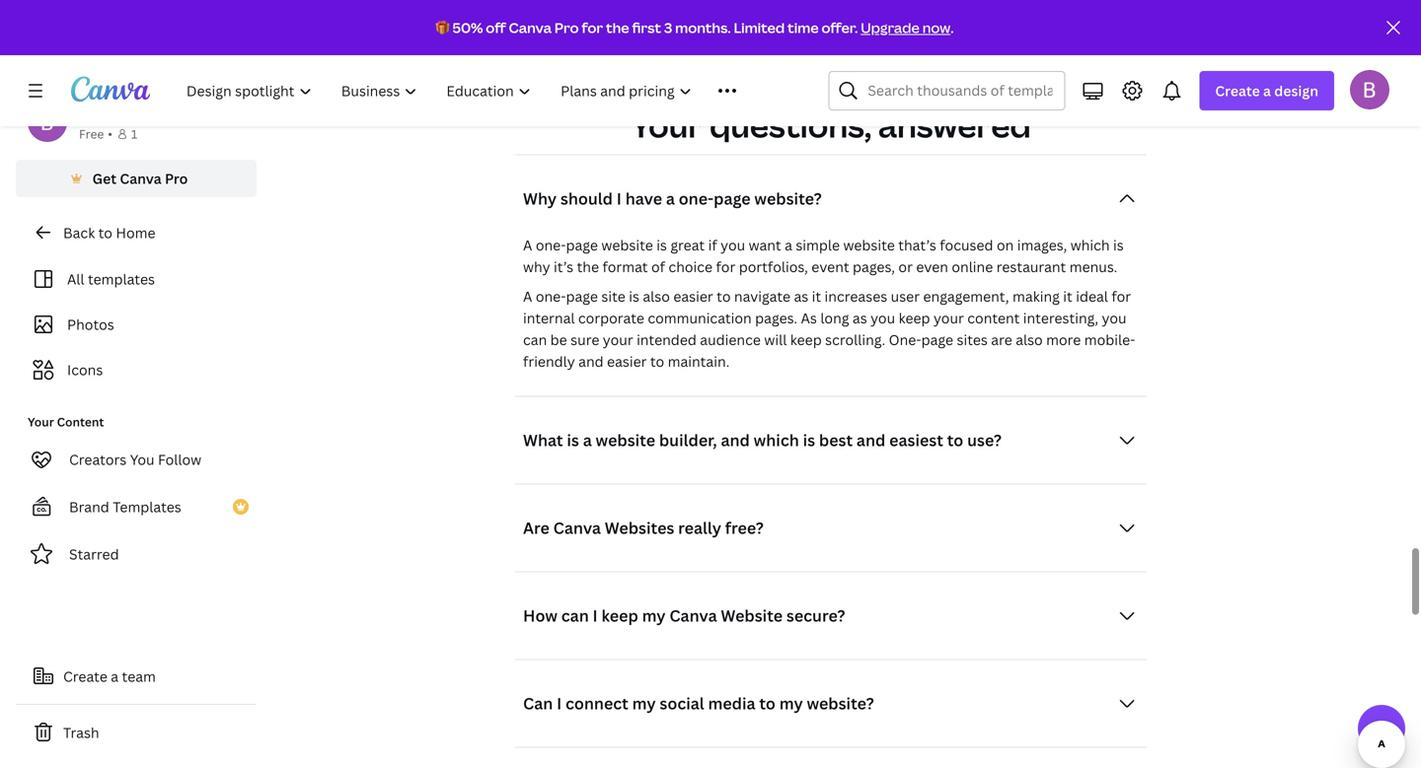 Task type: locate. For each thing, give the bounding box(es) containing it.
0 vertical spatial for
[[582, 18, 603, 37]]

pro up back to home link
[[165, 169, 188, 188]]

a for a one-page site is also easier to navigate as it increases user engagement, making it ideal for internal corporate communication pages. as long as you keep your content interesting, you can be sure your intended audience will keep scrolling. one-page sites are also more mobile- friendly and easier to maintain.
[[523, 287, 532, 306]]

pro right off
[[555, 18, 579, 37]]

now
[[922, 18, 951, 37]]

create for create a design
[[1215, 81, 1260, 100]]

0 horizontal spatial keep
[[602, 605, 638, 627]]

the left first
[[606, 18, 629, 37]]

and down 'sure'
[[578, 352, 604, 371]]

which left best
[[754, 430, 799, 451]]

2 horizontal spatial for
[[1112, 287, 1131, 306]]

i right can on the bottom of the page
[[557, 693, 562, 714]]

1 vertical spatial can
[[561, 605, 589, 627]]

🎁
[[436, 18, 450, 37]]

which up the menus.
[[1071, 236, 1110, 255]]

you up one-
[[871, 309, 895, 328]]

2 horizontal spatial keep
[[899, 309, 930, 328]]

follow
[[158, 451, 201, 469]]

1 vertical spatial keep
[[790, 331, 822, 349]]

1 horizontal spatial you
[[871, 309, 895, 328]]

event
[[812, 257, 849, 276]]

1 horizontal spatial i
[[593, 605, 598, 627]]

will
[[764, 331, 787, 349]]

is right site
[[629, 287, 639, 306]]

can inside how can i keep my canva website secure? dropdown button
[[561, 605, 589, 627]]

also right are
[[1016, 331, 1043, 349]]

0 vertical spatial also
[[643, 287, 670, 306]]

website?
[[754, 188, 822, 209], [807, 693, 874, 714]]

your down corporate
[[603, 331, 633, 349]]

easiest
[[889, 430, 943, 451]]

0 vertical spatial can
[[523, 331, 547, 349]]

best
[[819, 430, 853, 451]]

restaurant
[[996, 257, 1066, 276]]

0 horizontal spatial i
[[557, 693, 562, 714]]

0 horizontal spatial easier
[[607, 352, 647, 371]]

0 horizontal spatial it
[[812, 287, 821, 306]]

None search field
[[828, 71, 1065, 111]]

back to home link
[[16, 213, 257, 253]]

upgrade now button
[[861, 18, 951, 37]]

create inside button
[[63, 668, 107, 686]]

one-
[[889, 331, 921, 349]]

0 vertical spatial which
[[1071, 236, 1110, 255]]

page
[[714, 188, 751, 209], [566, 236, 598, 255], [566, 287, 598, 306], [921, 331, 953, 349]]

one- up great at the top left of the page
[[679, 188, 714, 209]]

back to home
[[63, 224, 155, 242]]

keep
[[899, 309, 930, 328], [790, 331, 822, 349], [602, 605, 638, 627]]

0 vertical spatial a
[[523, 236, 532, 255]]

1 horizontal spatial can
[[561, 605, 589, 627]]

0 horizontal spatial which
[[754, 430, 799, 451]]

site
[[601, 287, 626, 306]]

i right how at the left bottom
[[593, 605, 598, 627]]

and
[[578, 352, 604, 371], [721, 430, 750, 451], [857, 430, 886, 451]]

it
[[812, 287, 821, 306], [1063, 287, 1073, 306]]

1 horizontal spatial as
[[853, 309, 867, 328]]

0 horizontal spatial you
[[721, 236, 745, 255]]

keep down as on the right top
[[790, 331, 822, 349]]

website? down how can i keep my canva website secure? dropdown button
[[807, 693, 874, 714]]

i for should
[[617, 188, 622, 209]]

it up interesting,
[[1063, 287, 1073, 306]]

2 vertical spatial i
[[557, 693, 562, 714]]

one- up internal
[[536, 287, 566, 306]]

scrolling.
[[825, 331, 885, 349]]

focused
[[940, 236, 993, 255]]

is left best
[[803, 430, 815, 451]]

1 horizontal spatial for
[[716, 257, 736, 276]]

canva inside get canva pro button
[[120, 169, 162, 188]]

builder,
[[659, 430, 717, 451]]

2 horizontal spatial you
[[1102, 309, 1127, 328]]

for right ideal
[[1112, 287, 1131, 306]]

canva inside how can i keep my canva website secure? dropdown button
[[669, 605, 717, 627]]

2 horizontal spatial i
[[617, 188, 622, 209]]

offer.
[[822, 18, 858, 37]]

to down the intended
[[650, 352, 664, 371]]

team
[[122, 668, 156, 686]]

a inside a one-page website is great if you want a simple website that's focused on images, which is why it's the format of choice for portfolios, event pages, or even online restaurant menus.
[[785, 236, 792, 255]]

a inside a one-page site is also easier to navigate as it increases user engagement, making it ideal for internal corporate communication pages. as long as you keep your content interesting, you can be sure your intended audience will keep scrolling. one-page sites are also more mobile- friendly and easier to maintain.
[[523, 287, 532, 306]]

one- for site
[[536, 287, 566, 306]]

0 horizontal spatial your
[[603, 331, 633, 349]]

create a team button
[[16, 657, 257, 697]]

create a design
[[1215, 81, 1319, 100]]

limited
[[734, 18, 785, 37]]

keep inside dropdown button
[[602, 605, 638, 627]]

0 horizontal spatial and
[[578, 352, 604, 371]]

really
[[678, 518, 721, 539]]

you up mobile-
[[1102, 309, 1127, 328]]

create
[[1215, 81, 1260, 100], [63, 668, 107, 686]]

a left team on the bottom of the page
[[111, 668, 119, 686]]

navigate
[[734, 287, 791, 306]]

connect
[[566, 693, 629, 714]]

1 vertical spatial your
[[603, 331, 633, 349]]

user
[[891, 287, 920, 306]]

why
[[523, 188, 557, 209]]

questions,
[[710, 104, 872, 147]]

1 horizontal spatial it
[[1063, 287, 1073, 306]]

and right builder,
[[721, 430, 750, 451]]

one- inside a one-page site is also easier to navigate as it increases user engagement, making it ideal for internal corporate communication pages. as long as you keep your content interesting, you can be sure your intended audience will keep scrolling. one-page sites are also more mobile- friendly and easier to maintain.
[[536, 287, 566, 306]]

1 vertical spatial for
[[716, 257, 736, 276]]

for down if
[[716, 257, 736, 276]]

canva right get
[[120, 169, 162, 188]]

one- up it's
[[536, 236, 566, 255]]

how
[[523, 605, 558, 627]]

website left builder,
[[596, 430, 655, 451]]

0 horizontal spatial as
[[794, 287, 809, 306]]

1 vertical spatial as
[[853, 309, 867, 328]]

2 vertical spatial for
[[1112, 287, 1131, 306]]

content
[[57, 414, 104, 430]]

also
[[643, 287, 670, 306], [1016, 331, 1043, 349]]

1 horizontal spatial easier
[[673, 287, 713, 306]]

as up as on the right top
[[794, 287, 809, 306]]

0 vertical spatial easier
[[673, 287, 713, 306]]

2 vertical spatial keep
[[602, 605, 638, 627]]

it up as on the right top
[[812, 287, 821, 306]]

even
[[916, 257, 948, 276]]

a for a one-page website is great if you want a simple website that's focused on images, which is why it's the format of choice for portfolios, event pages, or even online restaurant menus.
[[523, 236, 532, 255]]

more
[[1046, 331, 1081, 349]]

website up 'format'
[[601, 236, 653, 255]]

one- inside the why should i have a one-page website? dropdown button
[[679, 188, 714, 209]]

all templates
[[67, 270, 155, 289]]

1 horizontal spatial your
[[631, 104, 703, 147]]

portfolios,
[[739, 257, 808, 276]]

my
[[642, 605, 666, 627], [632, 693, 656, 714], [779, 693, 803, 714]]

canva
[[509, 18, 552, 37], [120, 169, 162, 188], [553, 518, 601, 539], [669, 605, 717, 627]]

0 vertical spatial your
[[631, 104, 703, 147]]

website? up want
[[754, 188, 822, 209]]

create inside dropdown button
[[1215, 81, 1260, 100]]

page left sites
[[921, 331, 953, 349]]

a up internal
[[523, 287, 532, 306]]

easier up communication
[[673, 287, 713, 306]]

your left the content
[[28, 414, 54, 430]]

website
[[601, 236, 653, 255], [843, 236, 895, 255], [596, 430, 655, 451]]

keep down user
[[899, 309, 930, 328]]

0 horizontal spatial your
[[28, 414, 54, 430]]

one- inside a one-page website is great if you want a simple website that's focused on images, which is why it's the format of choice for portfolios, event pages, or even online restaurant menus.
[[536, 236, 566, 255]]

can right how at the left bottom
[[561, 605, 589, 627]]

canva left website
[[669, 605, 717, 627]]

2 horizontal spatial and
[[857, 430, 886, 451]]

templates
[[88, 270, 155, 289]]

as down increases
[[853, 309, 867, 328]]

as
[[794, 287, 809, 306], [853, 309, 867, 328]]

0 vertical spatial your
[[934, 309, 964, 328]]

2 a from the top
[[523, 287, 532, 306]]

secure?
[[786, 605, 845, 627]]

the right it's
[[577, 257, 599, 276]]

0 vertical spatial pro
[[555, 18, 579, 37]]

0 horizontal spatial create
[[63, 668, 107, 686]]

1 horizontal spatial pro
[[555, 18, 579, 37]]

a right want
[[785, 236, 792, 255]]

page up it's
[[566, 236, 598, 255]]

how can i keep my canva website secure?
[[523, 605, 845, 627]]

is up of
[[656, 236, 667, 255]]

i left have
[[617, 188, 622, 209]]

canva right are
[[553, 518, 601, 539]]

for left first
[[582, 18, 603, 37]]

pro inside button
[[165, 169, 188, 188]]

your
[[934, 309, 964, 328], [603, 331, 633, 349]]

website inside what is a website builder, and which is best and easiest to use? dropdown button
[[596, 430, 655, 451]]

i
[[617, 188, 622, 209], [593, 605, 598, 627], [557, 693, 562, 714]]

0 vertical spatial create
[[1215, 81, 1260, 100]]

trash
[[63, 724, 99, 743]]

0 vertical spatial i
[[617, 188, 622, 209]]

1 horizontal spatial which
[[1071, 236, 1110, 255]]

your down "engagement,"
[[934, 309, 964, 328]]

0 horizontal spatial the
[[577, 257, 599, 276]]

increases
[[825, 287, 887, 306]]

can left be
[[523, 331, 547, 349]]

1 vertical spatial which
[[754, 430, 799, 451]]

is
[[656, 236, 667, 255], [1113, 236, 1124, 255], [629, 287, 639, 306], [567, 430, 579, 451], [803, 430, 815, 451]]

website up "pages,"
[[843, 236, 895, 255]]

your up why should i have a one-page website?
[[631, 104, 703, 147]]

1 a from the top
[[523, 236, 532, 255]]

to right media
[[759, 693, 776, 714]]

1 horizontal spatial the
[[606, 18, 629, 37]]

communication
[[648, 309, 752, 328]]

my down are canva websites really free?
[[642, 605, 666, 627]]

0 vertical spatial one-
[[679, 188, 714, 209]]

keep right how at the left bottom
[[602, 605, 638, 627]]

create a design button
[[1199, 71, 1334, 111]]

easier down the intended
[[607, 352, 647, 371]]

1 vertical spatial the
[[577, 257, 599, 276]]

1 horizontal spatial your
[[934, 309, 964, 328]]

page inside a one-page website is great if you want a simple website that's focused on images, which is why it's the format of choice for portfolios, event pages, or even online restaurant menus.
[[566, 236, 598, 255]]

ideal
[[1076, 287, 1108, 306]]

bob builder image
[[1350, 70, 1390, 109]]

1 vertical spatial one-
[[536, 236, 566, 255]]

my left social
[[632, 693, 656, 714]]

1 vertical spatial your
[[28, 414, 54, 430]]

create left the design
[[1215, 81, 1260, 100]]

easier
[[673, 287, 713, 306], [607, 352, 647, 371]]

a inside a one-page website is great if you want a simple website that's focused on images, which is why it's the format of choice for portfolios, event pages, or even online restaurant menus.
[[523, 236, 532, 255]]

and right best
[[857, 430, 886, 451]]

a inside button
[[111, 668, 119, 686]]

1 vertical spatial pro
[[165, 169, 188, 188]]

making
[[1013, 287, 1060, 306]]

0 horizontal spatial for
[[582, 18, 603, 37]]

top level navigation element
[[174, 71, 781, 111], [174, 71, 781, 111]]

0 horizontal spatial pro
[[165, 169, 188, 188]]

i for can
[[593, 605, 598, 627]]

which inside dropdown button
[[754, 430, 799, 451]]

1 horizontal spatial create
[[1215, 81, 1260, 100]]

to right back
[[98, 224, 112, 242]]

simple
[[796, 236, 840, 255]]

a right what
[[583, 430, 592, 451]]

media
[[708, 693, 756, 714]]

content
[[967, 309, 1020, 328]]

1 vertical spatial i
[[593, 605, 598, 627]]

.
[[951, 18, 954, 37]]

can
[[523, 331, 547, 349], [561, 605, 589, 627]]

create left team on the bottom of the page
[[63, 668, 107, 686]]

1 vertical spatial also
[[1016, 331, 1043, 349]]

1 vertical spatial a
[[523, 287, 532, 306]]

1 vertical spatial create
[[63, 668, 107, 686]]

are
[[991, 331, 1012, 349]]

0 horizontal spatial can
[[523, 331, 547, 349]]

1 vertical spatial website?
[[807, 693, 874, 714]]

also down of
[[643, 287, 670, 306]]

i inside dropdown button
[[593, 605, 598, 627]]

the
[[606, 18, 629, 37], [577, 257, 599, 276]]

all
[[67, 270, 84, 289]]

and inside a one-page site is also easier to navigate as it increases user engagement, making it ideal for internal corporate communication pages. as long as you keep your content interesting, you can be sure your intended audience will keep scrolling. one-page sites are also more mobile- friendly and easier to maintain.
[[578, 352, 604, 371]]

is up the menus.
[[1113, 236, 1124, 255]]

a up why
[[523, 236, 532, 255]]

page up if
[[714, 188, 751, 209]]

you right if
[[721, 236, 745, 255]]

back
[[63, 224, 95, 242]]

to up communication
[[717, 287, 731, 306]]

2 vertical spatial one-
[[536, 287, 566, 306]]

menus.
[[1070, 257, 1118, 276]]

1 vertical spatial easier
[[607, 352, 647, 371]]



Task type: describe. For each thing, give the bounding box(es) containing it.
months.
[[675, 18, 731, 37]]

0 horizontal spatial also
[[643, 287, 670, 306]]

that's
[[898, 236, 936, 255]]

0 vertical spatial website?
[[754, 188, 822, 209]]

images,
[[1017, 236, 1067, 255]]

1 horizontal spatial keep
[[790, 331, 822, 349]]

Search search field
[[868, 72, 1052, 110]]

if
[[708, 236, 717, 255]]

0 vertical spatial keep
[[899, 309, 930, 328]]

photos link
[[28, 306, 245, 343]]

of
[[651, 257, 665, 276]]

are canva websites really free?
[[523, 518, 764, 539]]

pages,
[[853, 257, 895, 276]]

great
[[670, 236, 705, 255]]

your for your content
[[28, 414, 54, 430]]

engagement,
[[923, 287, 1009, 306]]

0 vertical spatial the
[[606, 18, 629, 37]]

design
[[1274, 81, 1319, 100]]

is inside a one-page site is also easier to navigate as it increases user engagement, making it ideal for internal corporate communication pages. as long as you keep your content interesting, you can be sure your intended audience will keep scrolling. one-page sites are also more mobile- friendly and easier to maintain.
[[629, 287, 639, 306]]

free •
[[79, 126, 112, 142]]

trash link
[[16, 714, 257, 753]]

upgrade
[[861, 18, 920, 37]]

intended
[[637, 331, 697, 349]]

it's
[[554, 257, 574, 276]]

all templates link
[[28, 261, 245, 298]]

a one-page website is great if you want a simple website that's focused on images, which is why it's the format of choice for portfolios, event pages, or even online restaurant menus.
[[523, 236, 1124, 276]]

free?
[[725, 518, 764, 539]]

pages.
[[755, 309, 798, 328]]

my inside how can i keep my canva website secure? dropdown button
[[642, 605, 666, 627]]

brand
[[69, 498, 109, 517]]

icons
[[67, 361, 103, 379]]

website for if
[[601, 236, 653, 255]]

3
[[664, 18, 672, 37]]

what is a website builder, and which is best and easiest to use?
[[523, 430, 1002, 451]]

have
[[625, 188, 662, 209]]

starred link
[[16, 535, 257, 574]]

my right media
[[779, 693, 803, 714]]

websites
[[605, 518, 674, 539]]

1 horizontal spatial and
[[721, 430, 750, 451]]

first
[[632, 18, 661, 37]]

create a team
[[63, 668, 156, 686]]

0 vertical spatial as
[[794, 287, 809, 306]]

page left site
[[566, 287, 598, 306]]

create for create a team
[[63, 668, 107, 686]]

use?
[[967, 430, 1002, 451]]

1 horizontal spatial also
[[1016, 331, 1043, 349]]

is right what
[[567, 430, 579, 451]]

your questions, answered
[[631, 104, 1031, 147]]

online
[[952, 257, 993, 276]]

home
[[116, 224, 155, 242]]

can i connect my social media to my website? button
[[515, 684, 1147, 724]]

1 it from the left
[[812, 287, 821, 306]]

brand templates link
[[16, 488, 257, 527]]

on
[[997, 236, 1014, 255]]

your content
[[28, 414, 104, 430]]

be
[[550, 331, 567, 349]]

how can i keep my canva website secure? button
[[515, 597, 1147, 636]]

one- for website
[[536, 236, 566, 255]]

get
[[92, 169, 117, 188]]

website
[[721, 605, 783, 627]]

to left use?
[[947, 430, 963, 451]]

canva inside are canva websites really free? dropdown button
[[553, 518, 601, 539]]

or
[[899, 257, 913, 276]]

long
[[820, 309, 849, 328]]

a right have
[[666, 188, 675, 209]]

sites
[[957, 331, 988, 349]]

corporate
[[578, 309, 644, 328]]

•
[[108, 126, 112, 142]]

photos
[[67, 315, 114, 334]]

mobile-
[[1084, 331, 1135, 349]]

what
[[523, 430, 563, 451]]

get canva pro button
[[16, 160, 257, 197]]

the inside a one-page website is great if you want a simple website that's focused on images, which is why it's the format of choice for portfolios, event pages, or even online restaurant menus.
[[577, 257, 599, 276]]

2 it from the left
[[1063, 287, 1073, 306]]

a left the design
[[1263, 81, 1271, 100]]

canva right off
[[509, 18, 552, 37]]

friendly
[[523, 352, 575, 371]]

can inside a one-page site is also easier to navigate as it increases user engagement, making it ideal for internal corporate communication pages. as long as you keep your content interesting, you can be sure your intended audience will keep scrolling. one-page sites are also more mobile- friendly and easier to maintain.
[[523, 331, 547, 349]]

should
[[560, 188, 613, 209]]

choice
[[669, 257, 713, 276]]

1
[[131, 126, 137, 142]]

which inside a one-page website is great if you want a simple website that's focused on images, which is why it's the format of choice for portfolios, event pages, or even online restaurant menus.
[[1071, 236, 1110, 255]]

are
[[523, 518, 550, 539]]

format
[[602, 257, 648, 276]]

maintain.
[[668, 352, 730, 371]]

for inside a one-page site is also easier to navigate as it increases user engagement, making it ideal for internal corporate communication pages. as long as you keep your content interesting, you can be sure your intended audience will keep scrolling. one-page sites are also more mobile- friendly and easier to maintain.
[[1112, 287, 1131, 306]]

page inside dropdown button
[[714, 188, 751, 209]]

why should i have a one-page website? button
[[515, 179, 1147, 219]]

50%
[[452, 18, 483, 37]]

you inside a one-page website is great if you want a simple website that's focused on images, which is why it's the format of choice for portfolios, event pages, or even online restaurant menus.
[[721, 236, 745, 255]]

answered
[[878, 104, 1031, 147]]

can
[[523, 693, 553, 714]]

creators you follow link
[[16, 440, 257, 480]]

website for which
[[596, 430, 655, 451]]

free
[[79, 126, 104, 142]]

for inside a one-page website is great if you want a simple website that's focused on images, which is why it's the format of choice for portfolios, event pages, or even online restaurant menus.
[[716, 257, 736, 276]]

🎁 50% off canva pro for the first 3 months. limited time offer. upgrade now .
[[436, 18, 954, 37]]

starred
[[69, 545, 119, 564]]

your for your questions, answered
[[631, 104, 703, 147]]

creators
[[69, 451, 127, 469]]

off
[[486, 18, 506, 37]]



Task type: vqa. For each thing, say whether or not it's contained in the screenshot.
the middle you
yes



